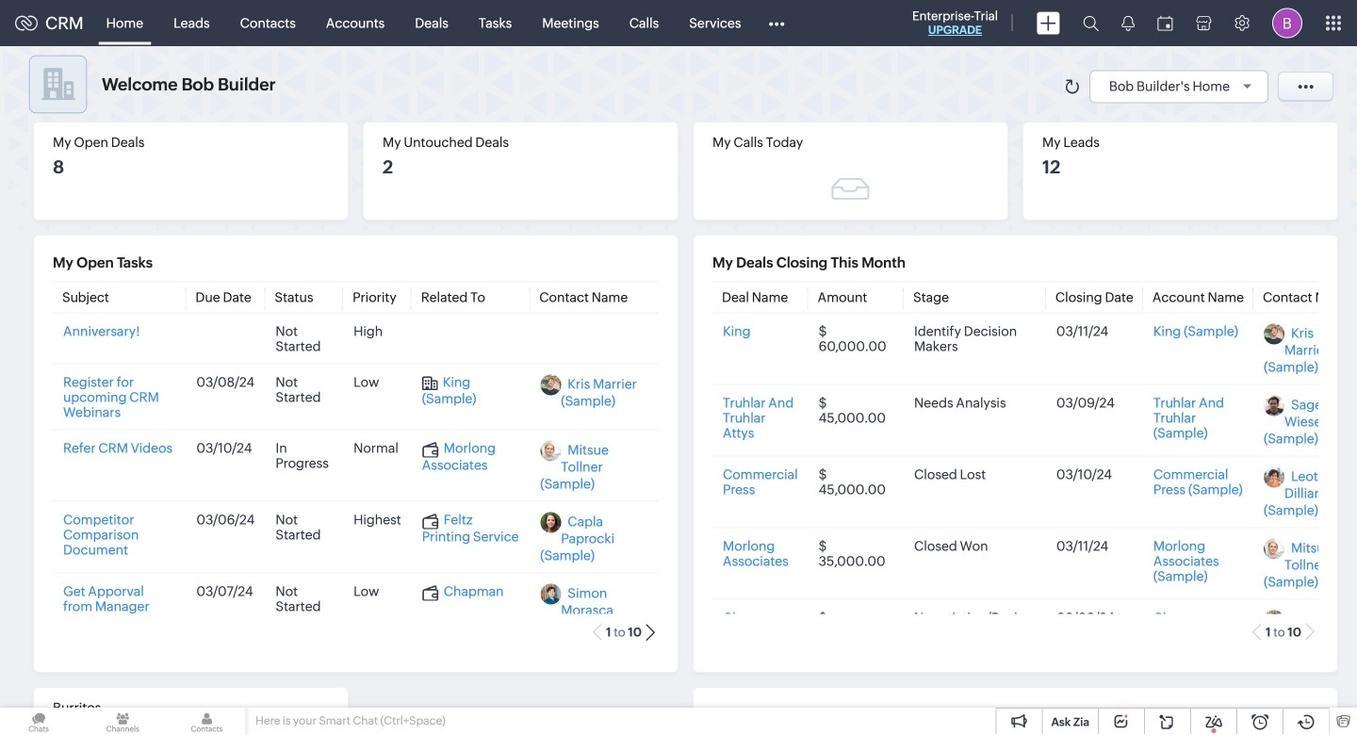 Task type: describe. For each thing, give the bounding box(es) containing it.
contacts image
[[168, 708, 246, 734]]

signals image
[[1122, 15, 1135, 31]]

Other Modules field
[[757, 8, 797, 38]]

create menu image
[[1037, 12, 1061, 34]]

create menu element
[[1026, 0, 1072, 46]]

signals element
[[1111, 0, 1146, 46]]

search image
[[1083, 15, 1099, 31]]



Task type: vqa. For each thing, say whether or not it's contained in the screenshot.
Previous Record icon
no



Task type: locate. For each thing, give the bounding box(es) containing it.
calendar image
[[1158, 16, 1174, 31]]

profile image
[[1273, 8, 1303, 38]]

search element
[[1072, 0, 1111, 46]]

profile element
[[1261, 0, 1314, 46]]

channels image
[[84, 708, 162, 734]]

chats image
[[0, 708, 77, 734]]

logo image
[[15, 16, 38, 31]]



